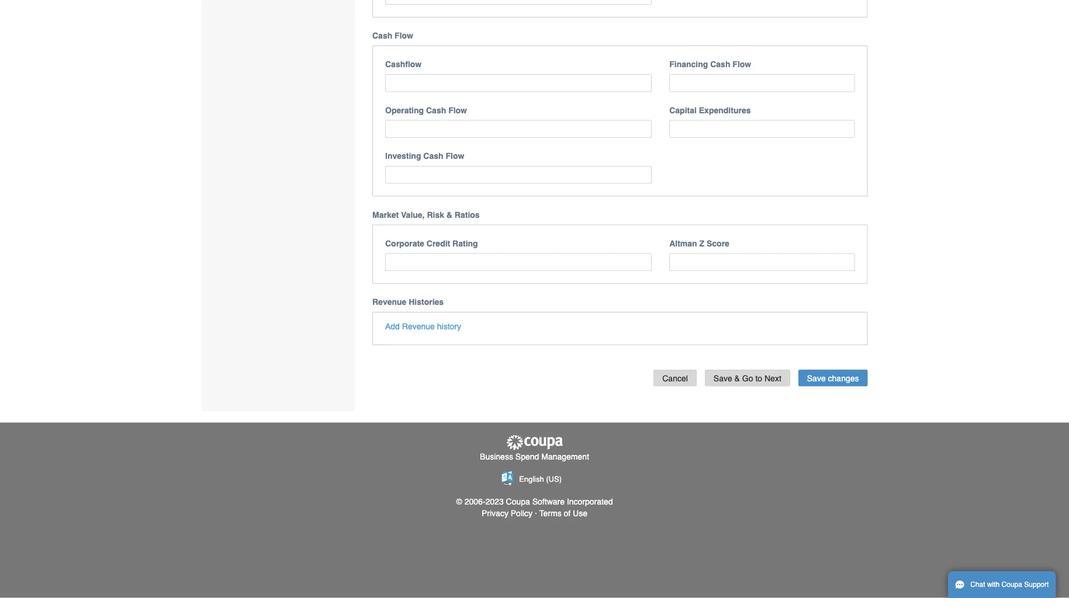 Task type: vqa. For each thing, say whether or not it's contained in the screenshot.
Join to the left
no



Task type: describe. For each thing, give the bounding box(es) containing it.
next
[[765, 374, 782, 383]]

flow for financing cash flow
[[733, 60, 751, 69]]

policy
[[511, 509, 533, 519]]

privacy
[[482, 509, 509, 519]]

chat with coupa support
[[971, 581, 1049, 589]]

histories
[[409, 298, 444, 307]]

rating
[[453, 239, 478, 249]]

privacy policy link
[[482, 509, 533, 519]]

financing
[[670, 60, 708, 69]]

score
[[707, 239, 730, 249]]

english (us)
[[519, 475, 562, 484]]

english
[[519, 475, 544, 484]]

altman
[[670, 239, 697, 249]]

spend
[[516, 453, 539, 462]]

z
[[700, 239, 705, 249]]

add revenue history button
[[385, 321, 461, 333]]

coupa supplier portal image
[[505, 435, 564, 452]]

© 2006-2023 coupa software incorporated
[[456, 498, 613, 507]]

risk
[[427, 211, 444, 220]]

of
[[564, 509, 571, 519]]

credit
[[427, 239, 450, 249]]

Corporate Credit Rating text field
[[385, 254, 652, 272]]

financing cash flow
[[670, 60, 751, 69]]

Capital Expenditures text field
[[670, 121, 855, 138]]

©
[[456, 498, 462, 507]]

privacy policy
[[482, 509, 533, 519]]

cash for investing cash flow
[[424, 152, 444, 161]]

cashflow
[[385, 60, 422, 69]]

cancel
[[663, 374, 688, 383]]

Operating Cash Flow text field
[[385, 121, 652, 138]]

flow for operating cash flow
[[449, 106, 467, 115]]

investing cash flow
[[385, 152, 464, 161]]

operating
[[385, 106, 424, 115]]

flow for investing cash flow
[[446, 152, 464, 161]]

terms
[[539, 509, 562, 519]]

investing
[[385, 152, 421, 161]]

save & go to next button
[[705, 370, 790, 387]]

market
[[372, 211, 399, 220]]

value,
[[401, 211, 425, 220]]

save changes
[[807, 374, 859, 383]]

ratios
[[455, 211, 480, 220]]

flow up cashflow
[[395, 31, 413, 41]]

operating cash flow
[[385, 106, 467, 115]]

save changes button
[[799, 370, 868, 387]]

business spend management
[[480, 453, 589, 462]]

support
[[1025, 581, 1049, 589]]

revenue inside button
[[402, 323, 435, 332]]

save for save & go to next
[[714, 374, 732, 383]]

add revenue history
[[385, 323, 461, 332]]

terms of use link
[[539, 509, 588, 519]]

chat with coupa support button
[[948, 572, 1056, 599]]

0 vertical spatial &
[[447, 211, 453, 220]]

capital
[[670, 106, 697, 115]]

expenditures
[[699, 106, 751, 115]]



Task type: locate. For each thing, give the bounding box(es) containing it.
to
[[756, 374, 762, 383]]

flow up the financing cash flow 'text field' at right top
[[733, 60, 751, 69]]

0 vertical spatial revenue
[[372, 298, 407, 307]]

flow right investing
[[446, 152, 464, 161]]

cash up cashflow
[[372, 31, 392, 41]]

Financing Cash Flow text field
[[670, 75, 855, 92]]

1 vertical spatial coupa
[[1002, 581, 1023, 589]]

1 horizontal spatial &
[[735, 374, 740, 383]]

coupa up policy
[[506, 498, 530, 507]]

coupa
[[506, 498, 530, 507], [1002, 581, 1023, 589]]

cancel link
[[654, 370, 697, 387]]

changes
[[828, 374, 859, 383]]

2023
[[486, 498, 504, 507]]

0 horizontal spatial coupa
[[506, 498, 530, 507]]

Altman Z Score text field
[[670, 254, 855, 272]]

chat
[[971, 581, 986, 589]]

& left the go
[[735, 374, 740, 383]]

revenue
[[372, 298, 407, 307], [402, 323, 435, 332]]

&
[[447, 211, 453, 220], [735, 374, 740, 383]]

add
[[385, 323, 400, 332]]

coupa inside button
[[1002, 581, 1023, 589]]

2006-
[[465, 498, 486, 507]]

use
[[573, 509, 588, 519]]

history
[[437, 323, 461, 332]]

incorporated
[[567, 498, 613, 507]]

1 vertical spatial revenue
[[402, 323, 435, 332]]

corporate credit rating
[[385, 239, 478, 249]]

cash for operating cash flow
[[426, 106, 446, 115]]

capital expenditures
[[670, 106, 751, 115]]

Current Assets text field
[[385, 0, 652, 5]]

revenue down histories
[[402, 323, 435, 332]]

& right risk
[[447, 211, 453, 220]]

with
[[987, 581, 1000, 589]]

market value, risk & ratios
[[372, 211, 480, 220]]

coupa right with
[[1002, 581, 1023, 589]]

revenue histories
[[372, 298, 444, 307]]

Cashflow text field
[[385, 75, 652, 92]]

cash for financing cash flow
[[711, 60, 731, 69]]

cash right investing
[[424, 152, 444, 161]]

cash right the operating
[[426, 106, 446, 115]]

save
[[714, 374, 732, 383], [807, 374, 826, 383]]

1 horizontal spatial save
[[807, 374, 826, 383]]

cash flow
[[372, 31, 413, 41]]

Investing Cash Flow text field
[[385, 166, 652, 184]]

0 horizontal spatial &
[[447, 211, 453, 220]]

1 vertical spatial &
[[735, 374, 740, 383]]

0 vertical spatial coupa
[[506, 498, 530, 507]]

software
[[532, 498, 565, 507]]

save left changes
[[807, 374, 826, 383]]

(us)
[[546, 475, 562, 484]]

terms of use
[[539, 509, 588, 519]]

1 save from the left
[[714, 374, 732, 383]]

corporate
[[385, 239, 424, 249]]

save for save changes
[[807, 374, 826, 383]]

go
[[742, 374, 753, 383]]

altman z score
[[670, 239, 730, 249]]

cash
[[372, 31, 392, 41], [711, 60, 731, 69], [426, 106, 446, 115], [424, 152, 444, 161]]

1 horizontal spatial coupa
[[1002, 581, 1023, 589]]

0 horizontal spatial save
[[714, 374, 732, 383]]

save left the go
[[714, 374, 732, 383]]

management
[[542, 453, 589, 462]]

save & go to next
[[714, 374, 782, 383]]

flow
[[395, 31, 413, 41], [733, 60, 751, 69], [449, 106, 467, 115], [446, 152, 464, 161]]

& inside button
[[735, 374, 740, 383]]

cash right financing on the right of the page
[[711, 60, 731, 69]]

revenue up add
[[372, 298, 407, 307]]

flow right the operating
[[449, 106, 467, 115]]

business
[[480, 453, 513, 462]]

2 save from the left
[[807, 374, 826, 383]]



